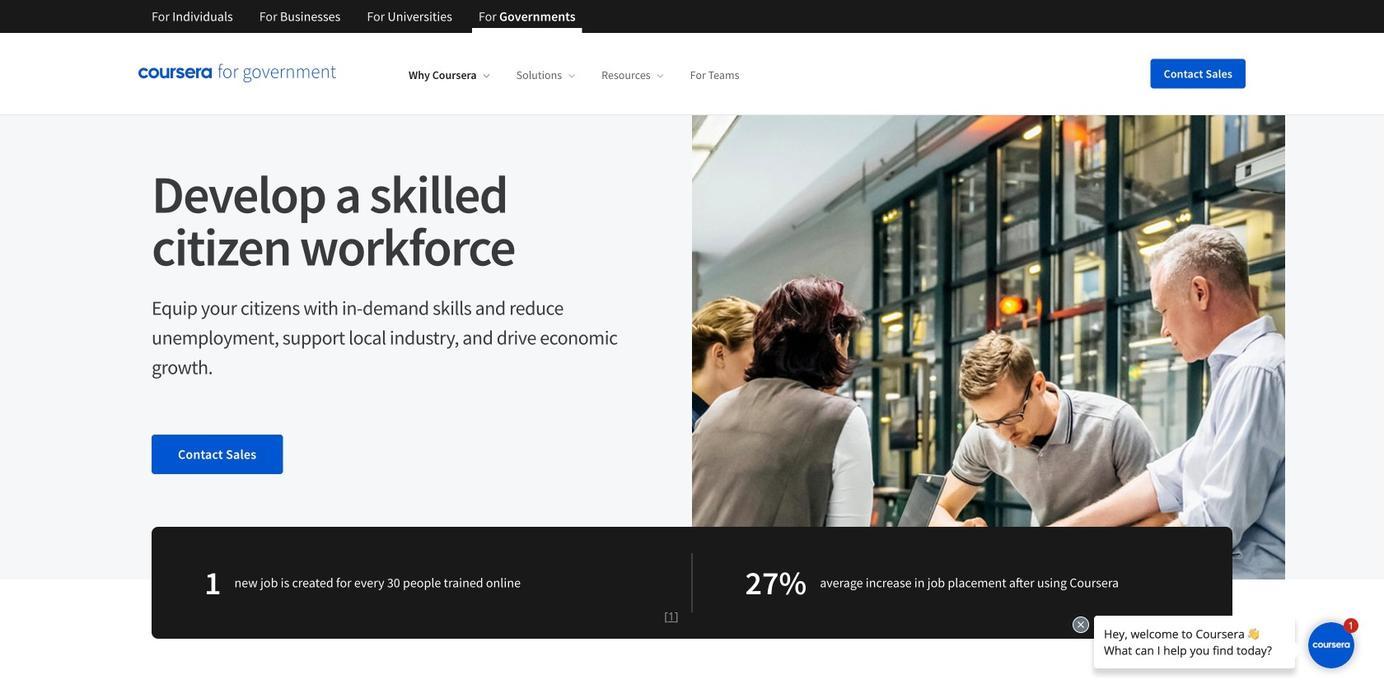 Task type: locate. For each thing, give the bounding box(es) containing it.
coursera for government image
[[138, 64, 336, 84]]

banner navigation
[[138, 0, 589, 33]]



Task type: vqa. For each thing, say whether or not it's contained in the screenshot.
3 button related to 1 button corresponding to list inside Most Popular Certificates Carousel element's 2 button
no



